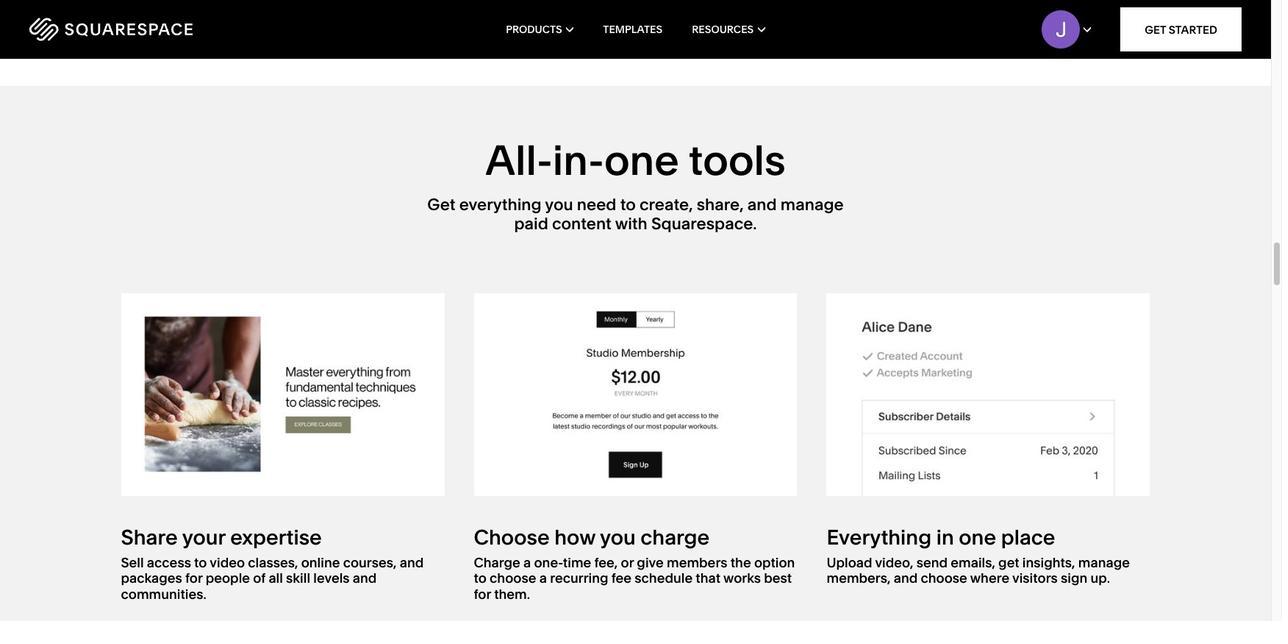 Task type: describe. For each thing, give the bounding box(es) containing it.
share your expertise ui image
[[121, 293, 445, 496]]

products button
[[506, 0, 574, 59]]

up.
[[1091, 570, 1111, 587]]

charge
[[641, 525, 710, 550]]

and inside the get everything you need to create, share, and manage paid content with squarespace.
[[748, 195, 777, 215]]

upload
[[827, 554, 873, 571]]

get everything you need to create, share, and manage paid content with squarespace.
[[428, 195, 844, 234]]

online
[[301, 554, 340, 571]]

for inside choose how you charge charge a one-time fee, or give members the option to choose a recurring fee schedule that works best for them.
[[474, 586, 491, 603]]

everything
[[827, 525, 932, 550]]

how
[[555, 525, 596, 550]]

choose how you charge charge a one-time fee, or give members the option to choose a recurring fee schedule that works best for them.
[[474, 525, 795, 603]]

insights,
[[1023, 554, 1076, 571]]

in-
[[553, 135, 605, 185]]

products
[[506, 23, 562, 36]]

members
[[667, 554, 728, 571]]

squarespace logo image
[[29, 18, 193, 41]]

best
[[764, 570, 792, 587]]

for inside the , and packages for people of all skill levels and communities.
[[185, 570, 203, 587]]

→ button
[[1229, 7, 1242, 27]]

courses
[[343, 554, 394, 571]]

that
[[696, 570, 721, 587]]

charge
[[474, 554, 521, 571]]

/ 03
[[1141, 9, 1168, 27]]

resources
[[692, 23, 754, 36]]

and inside everything in one place upload video, send emails, get insights, manage members, and choose where visitors sign up.
[[894, 570, 918, 587]]

share,
[[697, 195, 744, 215]]

content
[[552, 214, 612, 234]]

to inside choose how you charge charge a one-time fee, or give members the option to choose a recurring fee schedule that works best for them.
[[474, 570, 487, 587]]

with
[[615, 214, 648, 234]]

squarespace.
[[652, 214, 757, 234]]

,
[[394, 554, 397, 571]]

one-
[[534, 554, 563, 571]]

all-in-one tools
[[486, 135, 786, 185]]

fee,
[[595, 554, 618, 571]]

one for in-
[[605, 135, 679, 185]]

skill
[[286, 570, 310, 587]]

you for everything
[[545, 195, 573, 215]]

get for get started
[[1145, 22, 1167, 36]]

and right ','
[[400, 554, 424, 571]]

/
[[1141, 9, 1147, 27]]

you for how
[[600, 525, 636, 550]]

choose inside choose how you charge charge a one-time fee, or give members the option to choose a recurring fee schedule that works best for them.
[[490, 570, 537, 587]]

manage inside the get everything you need to create, share, and manage paid content with squarespace.
[[781, 195, 844, 215]]

choose inside everything in one place upload video, send emails, get insights, manage members, and choose where visitors sign up.
[[921, 570, 968, 587]]

, and packages for people of all skill levels and communities.
[[121, 554, 424, 603]]

video
[[210, 554, 245, 571]]

and right levels
[[353, 570, 377, 587]]

everything in one place ui image
[[827, 293, 1151, 496]]

recurring
[[550, 570, 609, 587]]

levels
[[314, 570, 350, 587]]

templates
[[603, 23, 663, 36]]

03
[[1151, 9, 1168, 27]]



Task type: vqa. For each thing, say whether or not it's contained in the screenshot.
Makers the →
no



Task type: locate. For each thing, give the bounding box(es) containing it.
your
[[182, 525, 226, 550]]

or
[[621, 554, 634, 571]]

1 vertical spatial one
[[959, 525, 997, 550]]

1 horizontal spatial to
[[474, 570, 487, 587]]

one
[[605, 135, 679, 185], [959, 525, 997, 550]]

choose down choose
[[490, 570, 537, 587]]

sell
[[121, 554, 144, 571]]

emails,
[[951, 554, 996, 571]]

get inside the get everything you need to create, share, and manage paid content with squarespace.
[[428, 195, 456, 215]]

to left 'them.'
[[474, 570, 487, 587]]

of
[[253, 570, 266, 587]]

send
[[917, 554, 948, 571]]

one up the emails,
[[959, 525, 997, 550]]

classes,
[[248, 554, 298, 571]]

place
[[1002, 525, 1056, 550]]

1 horizontal spatial a
[[540, 570, 547, 587]]

2 choose from the left
[[921, 570, 968, 587]]

online courses link
[[301, 554, 394, 571]]

give
[[637, 554, 664, 571]]

everything in one place upload video, send emails, get insights, manage members, and choose where visitors sign up.
[[827, 525, 1131, 587]]

0 horizontal spatial get
[[428, 195, 456, 215]]

1 horizontal spatial one
[[959, 525, 997, 550]]

where
[[971, 570, 1010, 587]]

for left 'them.'
[[474, 586, 491, 603]]

tools
[[689, 135, 786, 185]]

time
[[563, 554, 592, 571]]

resources button
[[692, 0, 766, 59]]

1 horizontal spatial for
[[474, 586, 491, 603]]

get started
[[1145, 22, 1218, 36]]

paid
[[514, 214, 549, 234]]

0 horizontal spatial one
[[605, 135, 679, 185]]

the
[[731, 554, 751, 571]]

sell access to video classes, online courses
[[121, 554, 394, 571]]

1 vertical spatial get
[[428, 195, 456, 215]]

need
[[577, 195, 617, 215]]

you up or
[[600, 525, 636, 550]]

for left people
[[185, 570, 203, 587]]

started
[[1169, 22, 1218, 36]]

to
[[621, 195, 636, 215], [194, 554, 207, 571], [474, 570, 487, 587]]

you left need on the left top of the page
[[545, 195, 573, 215]]

option
[[755, 554, 795, 571]]

video,
[[876, 554, 914, 571]]

to down your at the bottom left of the page
[[194, 554, 207, 571]]

and right the members,
[[894, 570, 918, 587]]

sign
[[1061, 570, 1088, 587]]

a left one-
[[524, 554, 531, 571]]

everything
[[459, 195, 542, 215]]

to inside the get everything you need to create, share, and manage paid content with squarespace.
[[621, 195, 636, 215]]

choose
[[490, 570, 537, 587], [921, 570, 968, 587]]

0 horizontal spatial you
[[545, 195, 573, 215]]

visitors
[[1013, 570, 1058, 587]]

one inside everything in one place upload video, send emails, get insights, manage members, and choose where visitors sign up.
[[959, 525, 997, 550]]

0 horizontal spatial a
[[524, 554, 531, 571]]

0 vertical spatial you
[[545, 195, 573, 215]]

works
[[724, 570, 761, 587]]

1 vertical spatial you
[[600, 525, 636, 550]]

1 horizontal spatial you
[[600, 525, 636, 550]]

fee
[[612, 570, 632, 587]]

get inside get started link
[[1145, 22, 1167, 36]]

manage
[[781, 195, 844, 215], [1079, 554, 1131, 571]]

1 vertical spatial manage
[[1079, 554, 1131, 571]]

expertise
[[230, 525, 322, 550]]

share your expertise
[[121, 525, 322, 550]]

0 horizontal spatial choose
[[490, 570, 537, 587]]

for
[[185, 570, 203, 587], [474, 586, 491, 603]]

choose down 'in'
[[921, 570, 968, 587]]

1 horizontal spatial choose
[[921, 570, 968, 587]]

get for get everything you need to create, share, and manage paid content with squarespace.
[[428, 195, 456, 215]]

one for in
[[959, 525, 997, 550]]

manage inside everything in one place upload video, send emails, get insights, manage members, and choose where visitors sign up.
[[1079, 554, 1131, 571]]

0 horizontal spatial to
[[194, 554, 207, 571]]

schedule
[[635, 570, 693, 587]]

members,
[[827, 570, 891, 587]]

communities.
[[121, 586, 207, 603]]

0 vertical spatial manage
[[781, 195, 844, 215]]

1 horizontal spatial get
[[1145, 22, 1167, 36]]

squarespace logo link
[[29, 18, 272, 41]]

you
[[545, 195, 573, 215], [600, 525, 636, 550]]

templates link
[[603, 0, 663, 59]]

to right need on the left top of the page
[[621, 195, 636, 215]]

in
[[937, 525, 955, 550]]

create,
[[640, 195, 693, 215]]

you inside choose how you charge charge a one-time fee, or give members the option to choose a recurring fee schedule that works best for them.
[[600, 525, 636, 550]]

share
[[121, 525, 178, 550]]

all-
[[486, 135, 553, 185]]

2 horizontal spatial to
[[621, 195, 636, 215]]

0 horizontal spatial for
[[185, 570, 203, 587]]

0 vertical spatial one
[[605, 135, 679, 185]]

a
[[524, 554, 531, 571], [540, 570, 547, 587]]

0 horizontal spatial manage
[[781, 195, 844, 215]]

1 choose from the left
[[490, 570, 537, 587]]

all
[[269, 570, 283, 587]]

and
[[748, 195, 777, 215], [400, 554, 424, 571], [353, 570, 377, 587], [894, 570, 918, 587]]

people
[[206, 570, 250, 587]]

one up create,
[[605, 135, 679, 185]]

1 horizontal spatial manage
[[1079, 554, 1131, 571]]

them.
[[494, 586, 530, 603]]

packages
[[121, 570, 182, 587]]

→
[[1229, 7, 1242, 27]]

and right share,
[[748, 195, 777, 215]]

access
[[147, 554, 191, 571]]

get started link
[[1121, 7, 1242, 51]]

choose how you charge ui image
[[474, 293, 798, 496]]

choose
[[474, 525, 550, 550]]

a right 'them.'
[[540, 570, 547, 587]]

get
[[1145, 22, 1167, 36], [428, 195, 456, 215]]

you inside the get everything you need to create, share, and manage paid content with squarespace.
[[545, 195, 573, 215]]

0 vertical spatial get
[[1145, 22, 1167, 36]]

get
[[999, 554, 1020, 571]]



